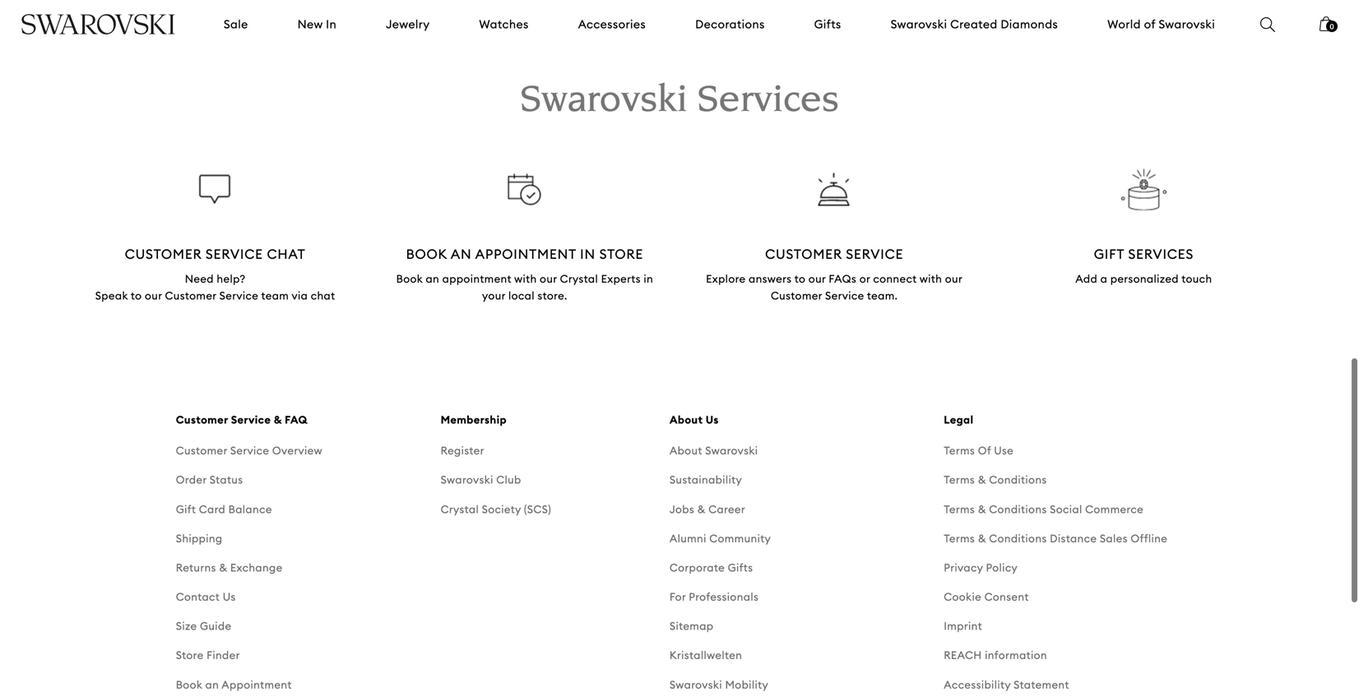Task type: vqa. For each thing, say whether or not it's contained in the screenshot.


Task type: locate. For each thing, give the bounding box(es) containing it.
contact us
[[176, 591, 236, 604]]

service down help?
[[219, 289, 259, 303]]

to inside need help? speak to our customer service team via chat
[[131, 289, 142, 303]]

customer
[[125, 246, 202, 263], [765, 246, 842, 263], [165, 289, 217, 303], [771, 289, 822, 303], [176, 413, 228, 427], [176, 444, 227, 458]]

customer service overview
[[176, 444, 322, 458]]

book up appointment
[[406, 246, 447, 263]]

finder
[[207, 649, 240, 663]]

1 horizontal spatial store
[[600, 246, 644, 263]]

our inside 'book an appointment with our crystal experts in your local store.'
[[540, 272, 557, 286]]

1 horizontal spatial to
[[795, 272, 806, 286]]

0 horizontal spatial in
[[580, 246, 596, 263]]

our
[[540, 272, 557, 286], [809, 272, 826, 286], [945, 272, 963, 286], [145, 289, 162, 303]]

0 vertical spatial store
[[600, 246, 644, 263]]

& left "faq" at the left bottom of the page
[[274, 413, 282, 427]]

1 vertical spatial an
[[426, 272, 439, 286]]

terms & conditions social commerce
[[944, 503, 1144, 517]]

gift left the card
[[176, 503, 196, 517]]

chat
[[311, 289, 335, 303]]

conditions down terms & conditions
[[989, 503, 1047, 517]]

0 vertical spatial appointment
[[475, 246, 576, 263]]

1 vertical spatial book
[[396, 272, 423, 286]]

jobs
[[670, 503, 695, 517]]

0 horizontal spatial services
[[697, 83, 839, 121]]

0
[[1330, 22, 1334, 31]]

2 horizontal spatial an
[[451, 246, 472, 263]]

terms down terms & conditions
[[944, 503, 975, 517]]

professionals
[[689, 591, 759, 604]]

store up the experts
[[600, 246, 644, 263]]

gift card balance link
[[176, 503, 322, 517]]

to right speak
[[131, 289, 142, 303]]

book an appointment link
[[176, 679, 322, 692]]

2 vertical spatial an
[[205, 679, 219, 692]]

an left appointment
[[426, 272, 439, 286]]

& for returns & exchange
[[219, 562, 227, 575]]

0 horizontal spatial us
[[223, 591, 236, 604]]

1 vertical spatial conditions
[[989, 503, 1047, 517]]

& for terms & conditions social commerce
[[978, 503, 986, 517]]

service
[[206, 246, 263, 263], [846, 246, 904, 263], [219, 289, 259, 303], [825, 289, 864, 303], [231, 413, 271, 427], [230, 444, 269, 458]]

swarovski
[[891, 17, 947, 32], [1159, 17, 1215, 32], [520, 83, 688, 121], [705, 444, 758, 458], [441, 474, 493, 487], [670, 679, 722, 692]]

0 vertical spatial book
[[406, 246, 447, 263]]

1 vertical spatial us
[[223, 591, 236, 604]]

guide
[[200, 620, 232, 634]]

to right answers
[[795, 272, 806, 286]]

service up order status link at the left bottom
[[230, 444, 269, 458]]

1 horizontal spatial in
[[644, 272, 653, 286]]

0 vertical spatial gift
[[1094, 246, 1125, 263]]

about up about swarovski
[[670, 413, 703, 427]]

1 vertical spatial to
[[131, 289, 142, 303]]

about down about us
[[670, 444, 702, 458]]

crystal down swarovski club
[[441, 503, 479, 517]]

swarovski for club
[[441, 474, 493, 487]]

0 vertical spatial us
[[706, 413, 719, 427]]

1 vertical spatial gift
[[176, 503, 196, 517]]

with up the local
[[514, 272, 537, 286]]

cart-mobile image image
[[1320, 16, 1333, 31]]

our up store.
[[540, 272, 557, 286]]

an inside 'book an appointment with our crystal experts in your local store.'
[[426, 272, 439, 286]]

0 horizontal spatial appointment
[[222, 679, 292, 692]]

2 vertical spatial book
[[176, 679, 202, 692]]

swarovski down kristallwelten
[[670, 679, 722, 692]]

offline
[[1131, 532, 1168, 546]]

0 horizontal spatial crystal
[[441, 503, 479, 517]]

1 horizontal spatial us
[[706, 413, 719, 427]]

register link
[[441, 444, 551, 458]]

gifts link
[[814, 16, 841, 33]]

cookie consent link
[[944, 591, 1183, 604]]

sitemap link
[[670, 620, 826, 634]]

customer up need
[[125, 246, 202, 263]]

returns
[[176, 562, 216, 575]]

need
[[185, 272, 214, 286]]

conditions for social
[[989, 503, 1047, 517]]

our left faqs
[[809, 272, 826, 286]]

1 horizontal spatial gift
[[1094, 246, 1125, 263]]

1 vertical spatial about
[[670, 444, 702, 458]]

an for book an appointment in store
[[451, 246, 472, 263]]

book inside 'book an appointment with our crystal experts in your local store.'
[[396, 272, 423, 286]]

conditions
[[989, 474, 1047, 487], [989, 503, 1047, 517], [989, 532, 1047, 546]]

0 vertical spatial services
[[697, 83, 839, 121]]

2 conditions from the top
[[989, 503, 1047, 517]]

swarovski mobility
[[670, 679, 768, 692]]

3 terms from the top
[[944, 503, 975, 517]]

& down terms & conditions
[[978, 503, 986, 517]]

1 vertical spatial store
[[176, 649, 204, 663]]

search image image
[[1261, 17, 1275, 32]]

sale link
[[224, 16, 248, 33]]

0 vertical spatial in
[[580, 246, 596, 263]]

gift services
[[1094, 246, 1194, 263]]

customer for customer service chat
[[125, 246, 202, 263]]

appointment for book an appointment in store
[[475, 246, 576, 263]]

use
[[994, 444, 1014, 458]]

touch
[[1182, 272, 1212, 286]]

a
[[1101, 272, 1108, 286]]

4 terms from the top
[[944, 532, 975, 546]]

service up customer service overview link
[[231, 413, 271, 427]]

1 vertical spatial appointment
[[222, 679, 292, 692]]

diamonds
[[1001, 17, 1058, 32]]

speak
[[95, 289, 128, 303]]

service for customer service
[[846, 246, 904, 263]]

store finder
[[176, 649, 240, 663]]

1 vertical spatial gifts
[[728, 562, 753, 575]]

status
[[210, 474, 243, 487]]

customer down answers
[[771, 289, 822, 303]]

& down of
[[978, 474, 986, 487]]

about for about us
[[670, 413, 703, 427]]

2 terms from the top
[[944, 474, 975, 487]]

0 vertical spatial about
[[670, 413, 703, 427]]

conditions down use
[[989, 474, 1047, 487]]

customer for customer service overview
[[176, 444, 227, 458]]

connect
[[873, 272, 917, 286]]

society
[[482, 503, 521, 517]]

service down faqs
[[825, 289, 864, 303]]

with right "connect"
[[920, 272, 942, 286]]

book for book an appointment with our crystal experts in your local store.
[[396, 272, 423, 286]]

membership
[[441, 413, 507, 427]]

3 conditions from the top
[[989, 532, 1047, 546]]

2 about from the top
[[670, 444, 702, 458]]

answers
[[749, 272, 792, 286]]

corporate
[[670, 562, 725, 575]]

1 about from the top
[[670, 413, 703, 427]]

in right the experts
[[644, 272, 653, 286]]

0 vertical spatial to
[[795, 272, 806, 286]]

mobility
[[725, 679, 768, 692]]

1 horizontal spatial appointment
[[475, 246, 576, 263]]

0 vertical spatial an
[[451, 246, 472, 263]]

appointment
[[475, 246, 576, 263], [222, 679, 292, 692]]

1 vertical spatial crystal
[[441, 503, 479, 517]]

gifts
[[814, 17, 841, 32], [728, 562, 753, 575]]

alumni
[[670, 532, 707, 546]]

0 horizontal spatial to
[[131, 289, 142, 303]]

commerce
[[1085, 503, 1144, 517]]

appointment up 'book an appointment with our crystal experts in your local store.'
[[475, 246, 576, 263]]

0 horizontal spatial gift
[[176, 503, 196, 517]]

of
[[1144, 17, 1156, 32]]

experts
[[601, 272, 641, 286]]

for professionals link
[[670, 591, 826, 604]]

us down the returns & exchange
[[223, 591, 236, 604]]

store
[[600, 246, 644, 263], [176, 649, 204, 663]]

an
[[451, 246, 472, 263], [426, 272, 439, 286], [205, 679, 219, 692]]

us up about swarovski
[[706, 413, 719, 427]]

customer service
[[765, 246, 904, 263]]

terms up privacy
[[944, 532, 975, 546]]

shipping
[[176, 532, 223, 546]]

service for customer service & faq
[[231, 413, 271, 427]]

1 vertical spatial services
[[1128, 246, 1194, 263]]

customer for customer service
[[765, 246, 842, 263]]

to inside explore answers to our faqs or connect with our customer service team.
[[795, 272, 806, 286]]

add a personalized touch
[[1076, 272, 1212, 286]]

1 vertical spatial in
[[644, 272, 653, 286]]

1 horizontal spatial an
[[426, 272, 439, 286]]

& right returns in the left of the page
[[219, 562, 227, 575]]

sitemap
[[670, 620, 714, 634]]

0 horizontal spatial store
[[176, 649, 204, 663]]

terms
[[944, 444, 975, 458], [944, 474, 975, 487], [944, 503, 975, 517], [944, 532, 975, 546]]

chat
[[267, 246, 306, 263]]

contact
[[176, 591, 220, 604]]

accessories
[[578, 17, 646, 32]]

terms left of
[[944, 444, 975, 458]]

0 horizontal spatial with
[[514, 272, 537, 286]]

alumni community
[[670, 532, 771, 546]]

balance
[[228, 503, 272, 517]]

2 with from the left
[[920, 272, 942, 286]]

swarovski down register
[[441, 474, 493, 487]]

swarovski for services
[[520, 83, 688, 121]]

help?
[[217, 272, 246, 286]]

customer down need
[[165, 289, 217, 303]]

0 vertical spatial conditions
[[989, 474, 1047, 487]]

to
[[795, 272, 806, 286], [131, 289, 142, 303]]

0 vertical spatial crystal
[[560, 272, 598, 286]]

& for jobs & career
[[697, 503, 706, 517]]

customer up answers
[[765, 246, 842, 263]]

terms down terms of use
[[944, 474, 975, 487]]

reach information link
[[944, 649, 1183, 663]]

1 with from the left
[[514, 272, 537, 286]]

an up appointment
[[451, 246, 472, 263]]

customer up customer service overview link
[[176, 413, 228, 427]]

imprint
[[944, 620, 982, 634]]

explore answers to our faqs or connect with our customer service team.
[[706, 272, 963, 303]]

store down size
[[176, 649, 204, 663]]

crystal up store.
[[560, 272, 598, 286]]

world of swarovski
[[1108, 17, 1215, 32]]

terms & conditions link
[[944, 474, 1183, 487]]

book left appointment
[[396, 272, 423, 286]]

our right speak
[[145, 289, 162, 303]]

1 horizontal spatial crystal
[[560, 272, 598, 286]]

kristallwelten link
[[670, 649, 826, 663]]

1 horizontal spatial gifts
[[814, 17, 841, 32]]

service inside need help? speak to our customer service team via chat
[[219, 289, 259, 303]]

in up 'book an appointment with our crystal experts in your local store.'
[[580, 246, 596, 263]]

book
[[406, 246, 447, 263], [396, 272, 423, 286], [176, 679, 202, 692]]

swarovski left created
[[891, 17, 947, 32]]

0 horizontal spatial an
[[205, 679, 219, 692]]

1 horizontal spatial with
[[920, 272, 942, 286]]

in inside 'book an appointment with our crystal experts in your local store.'
[[644, 272, 653, 286]]

conditions for distance
[[989, 532, 1047, 546]]

appointment down store finder link
[[222, 679, 292, 692]]

2 vertical spatial conditions
[[989, 532, 1047, 546]]

swarovski down accessories link
[[520, 83, 688, 121]]

appointment for book an appointment
[[222, 679, 292, 692]]

your
[[482, 289, 506, 303]]

terms & conditions social commerce link
[[944, 503, 1183, 517]]

in
[[580, 246, 596, 263], [644, 272, 653, 286]]

gift card balance
[[176, 503, 272, 517]]

kristallwelten
[[670, 649, 742, 663]]

1 horizontal spatial services
[[1128, 246, 1194, 263]]

gift up a
[[1094, 246, 1125, 263]]

service up or
[[846, 246, 904, 263]]

1 terms from the top
[[944, 444, 975, 458]]

& up the privacy policy
[[978, 532, 986, 546]]

in
[[326, 17, 337, 32]]

service up help?
[[206, 246, 263, 263]]

sale
[[224, 17, 248, 32]]

& right the jobs at bottom
[[697, 503, 706, 517]]

0 vertical spatial gifts
[[814, 17, 841, 32]]

customer up order status
[[176, 444, 227, 458]]

conditions up policy
[[989, 532, 1047, 546]]

swarovski for created
[[891, 17, 947, 32]]

an down store finder
[[205, 679, 219, 692]]

our inside need help? speak to our customer service team via chat
[[145, 289, 162, 303]]

book down store finder
[[176, 679, 202, 692]]

us for about us
[[706, 413, 719, 427]]



Task type: describe. For each thing, give the bounding box(es) containing it.
about for about swarovski
[[670, 444, 702, 458]]

add
[[1076, 272, 1098, 286]]

customer inside need help? speak to our customer service team via chat
[[165, 289, 217, 303]]

our right "connect"
[[945, 272, 963, 286]]

personalized
[[1111, 272, 1179, 286]]

customer inside explore answers to our faqs or connect with our customer service team.
[[771, 289, 822, 303]]

swarovski for mobility
[[670, 679, 722, 692]]

swarovski image
[[21, 14, 176, 35]]

exchange
[[230, 562, 283, 575]]

book an appointment in store
[[406, 246, 644, 263]]

alumni community link
[[670, 532, 826, 546]]

new in link
[[298, 16, 337, 33]]

sustainability link
[[670, 474, 826, 487]]

0 link
[[1320, 15, 1338, 43]]

overview
[[272, 444, 322, 458]]

of
[[978, 444, 991, 458]]

swarovski mobility link
[[670, 679, 826, 692]]

size guide link
[[176, 620, 322, 634]]

reach
[[944, 649, 982, 663]]

need help? speak to our customer service team via chat
[[95, 272, 335, 303]]

imprint link
[[944, 620, 1183, 634]]

swarovski created diamonds
[[891, 17, 1058, 32]]

accessibility statement
[[944, 679, 1069, 692]]

decorations
[[695, 17, 765, 32]]

appointment
[[442, 272, 512, 286]]

world of swarovski link
[[1108, 16, 1215, 33]]

corporate gifts
[[670, 562, 753, 575]]

watches link
[[479, 16, 529, 33]]

cookie consent
[[944, 591, 1029, 604]]

store finder link
[[176, 649, 322, 663]]

returns & exchange
[[176, 562, 283, 575]]

services for swarovski services
[[697, 83, 839, 121]]

accessibility
[[944, 679, 1011, 692]]

terms for terms & conditions social commerce
[[944, 503, 975, 517]]

social
[[1050, 503, 1083, 517]]

service inside explore answers to our faqs or connect with our customer service team.
[[825, 289, 864, 303]]

swarovski club
[[441, 474, 521, 487]]

decorations link
[[695, 16, 765, 33]]

an for book an appointment
[[205, 679, 219, 692]]

customer for customer service & faq
[[176, 413, 228, 427]]

legal
[[944, 413, 974, 427]]

jewelry
[[386, 17, 430, 32]]

new in
[[298, 17, 337, 32]]

returns & exchange link
[[176, 562, 322, 575]]

book an appointment with our crystal experts in your local store.
[[396, 272, 653, 303]]

service for customer service overview
[[230, 444, 269, 458]]

sales
[[1100, 532, 1128, 546]]

crystal society (scs)
[[441, 503, 551, 517]]

register
[[441, 444, 484, 458]]

order
[[176, 474, 207, 487]]

with inside explore answers to our faqs or connect with our customer service team.
[[920, 272, 942, 286]]

an for book an appointment with our crystal experts in your local store.
[[426, 272, 439, 286]]

services for gift services
[[1128, 246, 1194, 263]]

0 horizontal spatial gifts
[[728, 562, 753, 575]]

consent
[[985, 591, 1029, 604]]

terms of use link
[[944, 444, 1183, 458]]

terms for terms of use
[[944, 444, 975, 458]]

& for terms & conditions distance sales offline
[[978, 532, 986, 546]]

accessibility statement link
[[944, 679, 1183, 692]]

swarovski created diamonds link
[[891, 16, 1058, 33]]

crystal inside 'book an appointment with our crystal experts in your local store.'
[[560, 272, 598, 286]]

card
[[199, 503, 226, 517]]

swarovski right of
[[1159, 17, 1215, 32]]

explore
[[706, 272, 746, 286]]

faq
[[285, 413, 308, 427]]

crystal society (scs) link
[[441, 503, 551, 517]]

via
[[292, 289, 308, 303]]

store.
[[538, 289, 568, 303]]

terms for terms & conditions
[[944, 474, 975, 487]]

corporate gifts link
[[670, 562, 826, 575]]

book for book an appointment in store
[[406, 246, 447, 263]]

terms & conditions
[[944, 474, 1047, 487]]

reach information
[[944, 649, 1047, 663]]

terms of use
[[944, 444, 1014, 458]]

for
[[670, 591, 686, 604]]

with inside 'book an appointment with our crystal experts in your local store.'
[[514, 272, 537, 286]]

gift for gift services
[[1094, 246, 1125, 263]]

jobs & career
[[670, 503, 746, 517]]

sustainability
[[670, 474, 742, 487]]

created
[[951, 17, 998, 32]]

customer service & faq
[[176, 413, 308, 427]]

1 conditions from the top
[[989, 474, 1047, 487]]

privacy policy
[[944, 562, 1018, 575]]

accessories link
[[578, 16, 646, 33]]

service for customer service chat
[[206, 246, 263, 263]]

swarovski up the sustainability link
[[705, 444, 758, 458]]

size
[[176, 620, 197, 634]]

us for contact us
[[223, 591, 236, 604]]

terms for terms & conditions distance sales offline
[[944, 532, 975, 546]]

team.
[[867, 289, 898, 303]]

gift for gift card balance
[[176, 503, 196, 517]]

contact us link
[[176, 591, 322, 604]]

terms & conditions distance sales offline link
[[944, 532, 1183, 546]]

customer service overview link
[[176, 444, 322, 458]]

career
[[709, 503, 746, 517]]

& for terms & conditions
[[978, 474, 986, 487]]

privacy policy link
[[944, 562, 1183, 575]]

customer service chat
[[125, 246, 306, 263]]

about swarovski link
[[670, 444, 826, 458]]

watches
[[479, 17, 529, 32]]

club
[[496, 474, 521, 487]]

book for book an appointment
[[176, 679, 202, 692]]

jewelry link
[[386, 16, 430, 33]]

order status link
[[176, 474, 322, 487]]

team
[[261, 289, 289, 303]]

swarovski club link
[[441, 474, 551, 487]]

faqs
[[829, 272, 857, 286]]

or
[[860, 272, 870, 286]]

about us
[[670, 413, 719, 427]]



